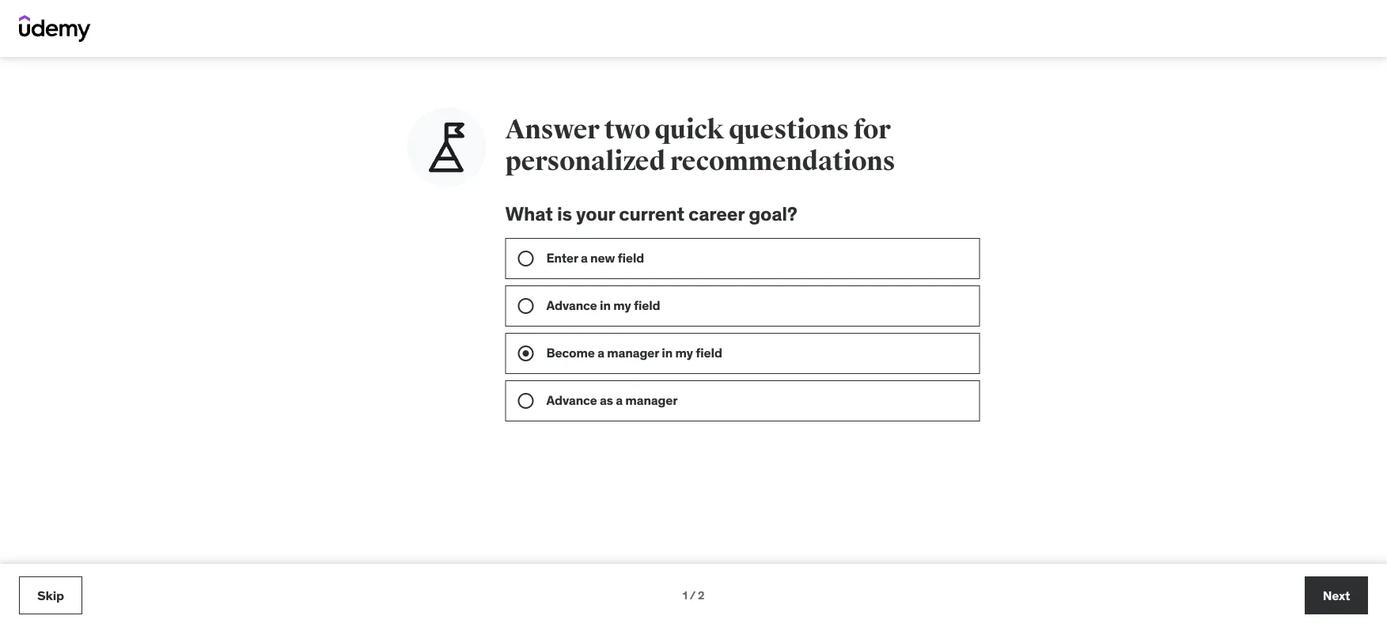 Task type: vqa. For each thing, say whether or not it's contained in the screenshot.
field associated with Advance in my field
yes



Task type: locate. For each thing, give the bounding box(es) containing it.
1 horizontal spatial my
[[675, 345, 693, 361]]

a left 'new'
[[581, 250, 588, 266]]

field
[[618, 250, 644, 266], [634, 297, 661, 314], [696, 345, 722, 361]]

1 vertical spatial field
[[634, 297, 661, 314]]

a for enter
[[581, 250, 588, 266]]

2 advance from the top
[[547, 392, 597, 409]]

personalized
[[505, 145, 666, 178]]

0 horizontal spatial in
[[600, 297, 611, 314]]

field for enter a new field
[[618, 250, 644, 266]]

1 / 2
[[683, 589, 705, 603]]

in up advance as a manager
[[662, 345, 673, 361]]

for
[[854, 113, 891, 146]]

a
[[581, 250, 588, 266], [598, 345, 605, 361], [616, 392, 623, 409]]

2 vertical spatial a
[[616, 392, 623, 409]]

1 vertical spatial in
[[662, 345, 673, 361]]

1 vertical spatial a
[[598, 345, 605, 361]]

1 vertical spatial advance
[[547, 392, 597, 409]]

questions
[[729, 113, 849, 146]]

0 vertical spatial my
[[614, 297, 631, 314]]

quick
[[655, 113, 724, 146]]

advance
[[547, 297, 597, 314], [547, 392, 597, 409]]

manager up advance as a manager
[[607, 345, 659, 361]]

udemy image
[[19, 15, 91, 42]]

my
[[614, 297, 631, 314], [675, 345, 693, 361]]

become a manager in my field
[[547, 345, 722, 361]]

0 horizontal spatial a
[[581, 250, 588, 266]]

in down 'new'
[[600, 297, 611, 314]]

0 vertical spatial in
[[600, 297, 611, 314]]

1 horizontal spatial a
[[598, 345, 605, 361]]

field for advance in my field
[[634, 297, 661, 314]]

0 vertical spatial a
[[581, 250, 588, 266]]

is
[[557, 202, 572, 226]]

new
[[591, 250, 615, 266]]

a right become
[[598, 345, 605, 361]]

as
[[600, 392, 613, 409]]

manager
[[607, 345, 659, 361], [626, 392, 678, 409]]

advance up become
[[547, 297, 597, 314]]

manager right as at the left of page
[[626, 392, 678, 409]]

0 vertical spatial field
[[618, 250, 644, 266]]

1
[[683, 589, 688, 603]]

advance left as at the left of page
[[547, 392, 597, 409]]

answer two quick questions for personalized recommendations
[[505, 113, 895, 178]]

1 horizontal spatial in
[[662, 345, 673, 361]]

skip link
[[19, 577, 82, 615]]

in
[[600, 297, 611, 314], [662, 345, 673, 361]]

answer
[[505, 113, 600, 146]]

career
[[689, 202, 745, 226]]

a right as at the left of page
[[616, 392, 623, 409]]

0 vertical spatial advance
[[547, 297, 597, 314]]

a for become
[[598, 345, 605, 361]]

1 advance from the top
[[547, 297, 597, 314]]



Task type: describe. For each thing, give the bounding box(es) containing it.
advance in my field
[[547, 297, 661, 314]]

enter
[[547, 250, 578, 266]]

current
[[619, 202, 685, 226]]

two
[[604, 113, 650, 146]]

what
[[505, 202, 553, 226]]

recommendations
[[670, 145, 895, 178]]

advance for advance as a manager
[[547, 392, 597, 409]]

what is your current career goal?
[[505, 202, 798, 226]]

2 horizontal spatial a
[[616, 392, 623, 409]]

skip
[[37, 588, 64, 604]]

2 vertical spatial field
[[696, 345, 722, 361]]

/
[[690, 589, 696, 603]]

become
[[547, 345, 595, 361]]

your
[[576, 202, 615, 226]]

advance for advance in my field
[[547, 297, 597, 314]]

1 vertical spatial my
[[675, 345, 693, 361]]

goal?
[[749, 202, 798, 226]]

enter a new field
[[547, 250, 644, 266]]

advance as a manager
[[547, 392, 678, 409]]

next
[[1323, 588, 1351, 604]]

1 vertical spatial manager
[[626, 392, 678, 409]]

0 horizontal spatial my
[[614, 297, 631, 314]]

2
[[698, 589, 705, 603]]

next button
[[1305, 577, 1369, 615]]

0 vertical spatial manager
[[607, 345, 659, 361]]



